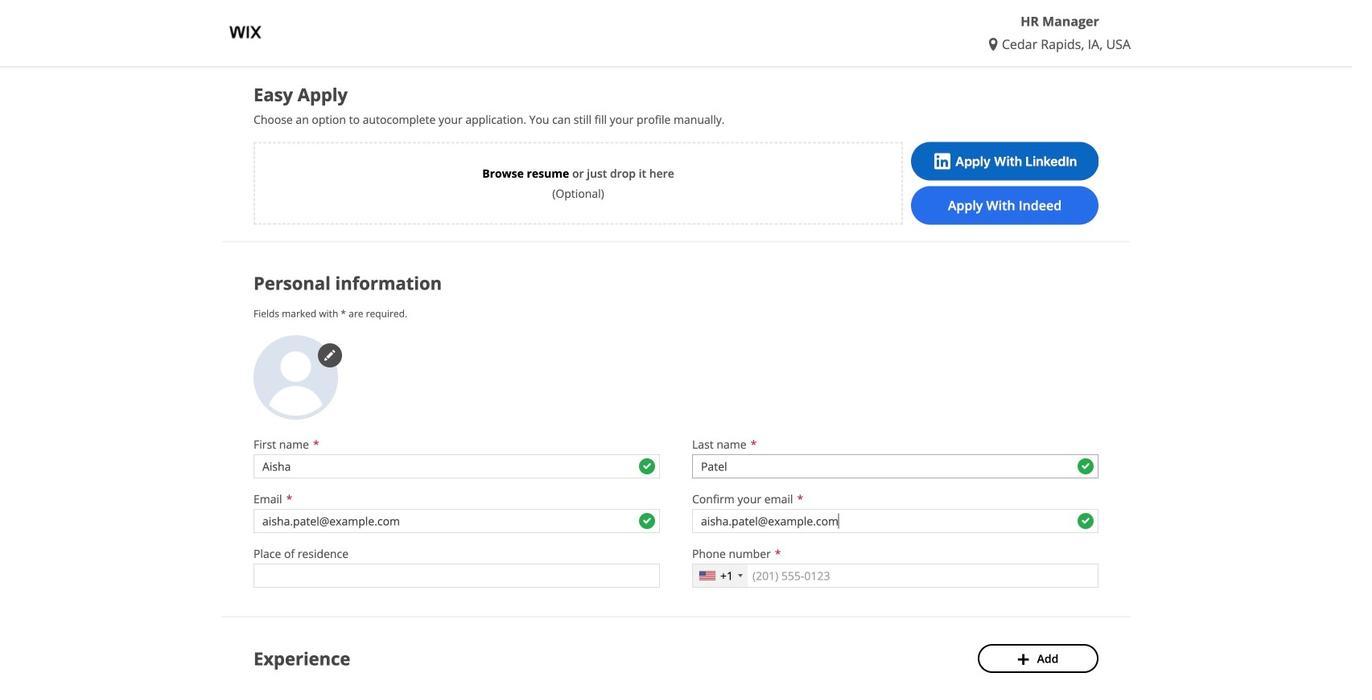 Task type: locate. For each thing, give the bounding box(es) containing it.
wix logo image
[[221, 8, 270, 56]]



Task type: describe. For each thing, give the bounding box(es) containing it.
location image
[[989, 38, 1002, 51]]



